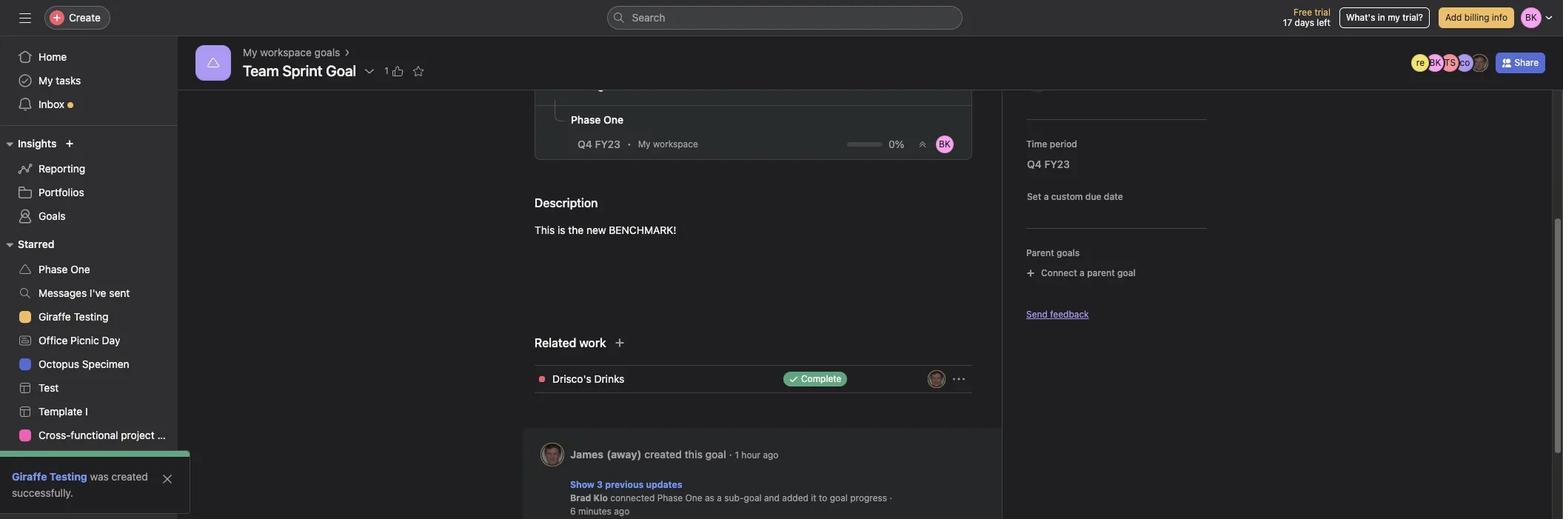 Task type: locate. For each thing, give the bounding box(es) containing it.
phase one up messages
[[39, 263, 90, 276]]

0 horizontal spatial phase
[[39, 263, 68, 276]]

created right was
[[112, 470, 148, 483]]

one left as
[[685, 493, 703, 504]]

workspace up the team sprint goal
[[260, 46, 312, 59]]

0 horizontal spatial phase one link
[[9, 258, 169, 281]]

· right the progress
[[890, 493, 892, 504]]

0 vertical spatial giraffe testing link
[[9, 305, 169, 329]]

ago right hour
[[763, 449, 779, 460]]

0 horizontal spatial my
[[39, 74, 53, 87]]

2 vertical spatial my
[[638, 138, 651, 150]]

phase inside starred element
[[39, 263, 68, 276]]

0 horizontal spatial created
[[112, 470, 148, 483]]

this
[[685, 448, 703, 460]]

1 for 1
[[385, 65, 389, 76]]

0 horizontal spatial a
[[717, 493, 722, 504]]

1 vertical spatial my
[[39, 74, 53, 87]]

1 horizontal spatial one
[[604, 113, 624, 126]]

is
[[558, 224, 566, 236]]

2 horizontal spatial ja
[[1475, 57, 1485, 68]]

my workspace goals
[[243, 46, 340, 59]]

my left "tasks"
[[39, 74, 53, 87]]

0 vertical spatial fy23
[[595, 138, 621, 150]]

1 vertical spatial bk
[[939, 138, 951, 150]]

james (away) created this goal · 1 hour ago
[[570, 448, 779, 460]]

ja button left james "link"
[[541, 443, 564, 467]]

0 horizontal spatial fy23
[[595, 138, 621, 150]]

q4 fy23 •
[[578, 138, 631, 150]]

a inside button
[[1080, 267, 1085, 278]]

giraffe testing inside starred element
[[39, 310, 108, 323]]

•
[[627, 138, 631, 150]]

ago down connected at the bottom of the page
[[614, 506, 630, 517]]

one up q4 fy23 •
[[604, 113, 624, 126]]

testing down "messages i've sent" link
[[74, 310, 108, 323]]

1 horizontal spatial fy23
[[1045, 158, 1070, 170]]

my inside the global element
[[39, 74, 53, 87]]

1 horizontal spatial goals
[[1057, 247, 1080, 258]]

sub-
[[576, 79, 598, 92], [725, 493, 744, 504]]

what's in my trial? button
[[1340, 7, 1430, 28]]

phase one inside starred element
[[39, 263, 90, 276]]

0 vertical spatial workspace
[[260, 46, 312, 59]]

free
[[1294, 7, 1312, 18]]

giraffe testing link up picnic
[[9, 305, 169, 329]]

goals up the 'sprint goal'
[[315, 46, 340, 59]]

fy23 left • at left top
[[595, 138, 621, 150]]

1 vertical spatial phase one
[[39, 263, 90, 276]]

ja button
[[927, 370, 947, 388], [541, 443, 564, 467]]

0 vertical spatial phase one
[[571, 113, 624, 126]]

0 vertical spatial 1
[[385, 65, 389, 76]]

trial
[[1315, 7, 1331, 18]]

date
[[1104, 191, 1123, 202]]

· left hour
[[729, 448, 732, 460]]

q4 fy23 button down time period on the right
[[1018, 151, 1095, 178]]

1 vertical spatial 1
[[568, 79, 573, 92]]

2 vertical spatial a
[[717, 493, 722, 504]]

custom
[[1051, 191, 1083, 202]]

insights button
[[0, 135, 57, 153]]

workspace right • at left top
[[653, 138, 698, 150]]

workspace inside dropdown button
[[653, 138, 698, 150]]

1 vertical spatial one
[[71, 263, 90, 276]]

1 vertical spatial ja
[[932, 373, 942, 384]]

phase one up q4 fy23 •
[[571, 113, 624, 126]]

bk button
[[936, 136, 954, 153]]

2 horizontal spatial phase
[[657, 493, 683, 504]]

one inside "show 3 previous updates brad klo connected phase one as a sub-goal and added it to goal progress · 6 minutes ago"
[[685, 493, 703, 504]]

parent goals
[[1027, 247, 1080, 258]]

fy23
[[595, 138, 621, 150], [1045, 158, 1070, 170]]

1 inside james (away) created this goal · 1 hour ago
[[735, 449, 739, 460]]

goal inside button
[[1118, 267, 1136, 278]]

as
[[705, 493, 715, 504]]

0 vertical spatial my
[[243, 46, 257, 59]]

invite button
[[14, 487, 78, 513]]

giraffe up office
[[39, 310, 71, 323]]

team
[[243, 62, 279, 79]]

co
[[1460, 57, 1470, 68]]

1 vertical spatial a
[[1080, 267, 1085, 278]]

ja button left show options image
[[927, 370, 947, 388]]

1 vertical spatial ·
[[890, 493, 892, 504]]

phase one link up messages i've sent
[[9, 258, 169, 281]]

my workspace button
[[631, 134, 723, 155]]

add
[[1446, 12, 1462, 23]]

cross-functional project plan
[[39, 429, 178, 441]]

1 left hour
[[735, 449, 739, 460]]

0 horizontal spatial workspace
[[260, 46, 312, 59]]

fy23 inside dropdown button
[[1045, 158, 1070, 170]]

0 vertical spatial giraffe
[[39, 310, 71, 323]]

giraffe testing link
[[9, 305, 169, 329], [12, 470, 87, 483]]

reporting
[[39, 162, 85, 175]]

created left this
[[645, 448, 682, 460]]

drisco's drinks
[[553, 373, 625, 385]]

0 vertical spatial bk
[[1430, 57, 1442, 68]]

1 horizontal spatial phase one
[[571, 113, 624, 126]]

phase up q4 fy23 •
[[571, 113, 601, 126]]

successfully.
[[12, 487, 73, 499]]

a right as
[[717, 493, 722, 504]]

1 horizontal spatial q4
[[1027, 158, 1042, 170]]

a for connect
[[1080, 267, 1085, 278]]

1 vertical spatial q4
[[1027, 158, 1042, 170]]

1 right 1 sub-goal icon
[[568, 79, 573, 92]]

fy23 down time period on the right
[[1045, 158, 1070, 170]]

test
[[39, 381, 59, 394]]

a inside button
[[1044, 191, 1049, 202]]

was
[[90, 470, 109, 483]]

1 horizontal spatial phase one link
[[571, 112, 624, 128]]

team sprint goal
[[243, 62, 356, 79]]

1 horizontal spatial ja button
[[927, 370, 947, 388]]

phase one
[[571, 113, 624, 126], [39, 263, 90, 276]]

1 horizontal spatial ·
[[890, 493, 892, 504]]

1 vertical spatial sub-
[[725, 493, 744, 504]]

0 vertical spatial created
[[645, 448, 682, 460]]

2 horizontal spatial 1
[[735, 449, 739, 460]]

0 horizontal spatial bk
[[939, 138, 951, 150]]

ja for leftmost ja button
[[548, 449, 557, 460]]

ja left show options image
[[932, 373, 942, 384]]

workspace for my workspace
[[653, 138, 698, 150]]

projects
[[18, 457, 58, 470]]

1 horizontal spatial workspace
[[653, 138, 698, 150]]

2 horizontal spatial one
[[685, 493, 703, 504]]

0%
[[889, 138, 905, 150]]

projects element
[[0, 450, 178, 519]]

0 horizontal spatial ·
[[729, 448, 732, 460]]

2 vertical spatial ja
[[548, 449, 557, 460]]

1 vertical spatial workspace
[[653, 138, 698, 150]]

goals up the connect
[[1057, 247, 1080, 258]]

info
[[1492, 12, 1508, 23]]

17
[[1283, 17, 1293, 28]]

0 vertical spatial giraffe testing
[[39, 310, 108, 323]]

0 vertical spatial ago
[[763, 449, 779, 460]]

a inside "show 3 previous updates brad klo connected phase one as a sub-goal and added it to goal progress · 6 minutes ago"
[[717, 493, 722, 504]]

bk right the 're'
[[1430, 57, 1442, 68]]

a left parent on the bottom of page
[[1080, 267, 1085, 278]]

phase up messages
[[39, 263, 68, 276]]

workspace
[[260, 46, 312, 59], [653, 138, 698, 150]]

1 vertical spatial ja button
[[541, 443, 564, 467]]

(away)
[[607, 448, 642, 460]]

goal right parent on the bottom of page
[[1118, 267, 1136, 278]]

1 vertical spatial fy23
[[1045, 158, 1070, 170]]

ja
[[1475, 57, 1485, 68], [932, 373, 942, 384], [548, 449, 557, 460]]

one up messages i've sent
[[71, 263, 90, 276]]

add supporting work image
[[614, 337, 626, 349]]

project
[[121, 429, 155, 441]]

created
[[645, 448, 682, 460], [112, 470, 148, 483]]

0 vertical spatial sub-
[[576, 79, 598, 92]]

1 vertical spatial giraffe
[[12, 470, 47, 483]]

bk right 0%
[[939, 138, 951, 150]]

1 horizontal spatial a
[[1044, 191, 1049, 202]]

my up team
[[243, 46, 257, 59]]

1 horizontal spatial 1
[[568, 79, 573, 92]]

messages i've sent
[[39, 287, 130, 299]]

1 button
[[380, 61, 408, 81]]

show
[[570, 479, 595, 490]]

2 horizontal spatial my
[[638, 138, 651, 150]]

one inside starred element
[[71, 263, 90, 276]]

sub- right as
[[725, 493, 744, 504]]

0 horizontal spatial goals
[[315, 46, 340, 59]]

testing up invite
[[50, 470, 87, 483]]

q4 left • at left top
[[578, 138, 592, 150]]

1 horizontal spatial created
[[645, 448, 682, 460]]

was created successfully.
[[12, 470, 148, 499]]

1 for 1 sub-goal
[[568, 79, 573, 92]]

q4 fy23
[[1027, 158, 1070, 170]]

0 horizontal spatial ja
[[548, 449, 557, 460]]

1 vertical spatial phase one link
[[9, 258, 169, 281]]

starred element
[[0, 231, 178, 450]]

bk inside bk button
[[939, 138, 951, 150]]

days
[[1295, 17, 1315, 28]]

ago inside "show 3 previous updates brad klo connected phase one as a sub-goal and added it to goal progress · 6 minutes ago"
[[614, 506, 630, 517]]

giraffe testing down projects
[[12, 470, 87, 483]]

connect a parent goal
[[1041, 267, 1136, 278]]

added
[[782, 493, 809, 504]]

0 horizontal spatial ago
[[614, 506, 630, 517]]

0 vertical spatial goals
[[315, 46, 340, 59]]

1 inside button
[[385, 65, 389, 76]]

send feedback
[[1027, 309, 1089, 320]]

sub- inside "show 3 previous updates brad klo connected phase one as a sub-goal and added it to goal progress · 6 minutes ago"
[[725, 493, 744, 504]]

1 horizontal spatial my
[[243, 46, 257, 59]]

0 horizontal spatial one
[[71, 263, 90, 276]]

2 horizontal spatial a
[[1080, 267, 1085, 278]]

0 vertical spatial testing
[[74, 310, 108, 323]]

my right • at left top
[[638, 138, 651, 150]]

hour
[[742, 449, 761, 460]]

1 horizontal spatial ja
[[932, 373, 942, 384]]

0 vertical spatial ja button
[[927, 370, 947, 388]]

drinks
[[594, 373, 625, 385]]

goal
[[598, 79, 618, 92], [1118, 267, 1136, 278], [705, 448, 726, 460], [744, 493, 762, 504], [830, 493, 848, 504]]

my inside dropdown button
[[638, 138, 651, 150]]

testing
[[74, 310, 108, 323], [50, 470, 87, 483]]

q4 down 'time'
[[1027, 158, 1042, 170]]

global element
[[0, 36, 178, 125]]

test link
[[9, 376, 169, 400]]

ago
[[763, 449, 779, 460], [614, 506, 630, 517]]

1 vertical spatial created
[[112, 470, 148, 483]]

klo
[[594, 493, 608, 504]]

0 vertical spatial q4
[[578, 138, 592, 150]]

one
[[604, 113, 624, 126], [71, 263, 90, 276], [685, 493, 703, 504]]

phase one link
[[571, 112, 624, 128], [9, 258, 169, 281]]

0 horizontal spatial ja button
[[541, 443, 564, 467]]

giraffe testing up office picnic day
[[39, 310, 108, 323]]

0 horizontal spatial q4
[[578, 138, 592, 150]]

3
[[597, 479, 603, 490]]

q4 for q4 fy23
[[1027, 158, 1042, 170]]

0 vertical spatial ·
[[729, 448, 732, 460]]

new image
[[65, 139, 74, 148]]

1 vertical spatial ago
[[614, 506, 630, 517]]

add goal image
[[626, 80, 637, 92]]

my tasks link
[[9, 69, 169, 93]]

fy23 for q4 fy23 •
[[595, 138, 621, 150]]

giraffe down projects
[[12, 470, 47, 483]]

0 vertical spatial ja
[[1475, 57, 1485, 68]]

sub- right 1 sub-goal icon
[[576, 79, 598, 92]]

1 vertical spatial phase
[[39, 263, 68, 276]]

2 vertical spatial phase
[[657, 493, 683, 504]]

1 horizontal spatial sub-
[[725, 493, 744, 504]]

brad klo link
[[570, 493, 608, 504]]

0 horizontal spatial 1
[[385, 65, 389, 76]]

goal left add goal icon
[[598, 79, 618, 92]]

time period
[[1027, 138, 1078, 150]]

share button
[[1496, 53, 1546, 73]]

2 vertical spatial 1
[[735, 449, 739, 460]]

0 vertical spatial phase
[[571, 113, 601, 126]]

phase one link up q4 fy23 •
[[571, 112, 624, 128]]

0 vertical spatial a
[[1044, 191, 1049, 202]]

my for my workspace
[[638, 138, 651, 150]]

parent
[[1087, 267, 1115, 278]]

re
[[1417, 57, 1425, 68]]

1 right show options icon
[[385, 65, 389, 76]]

q4 fy23 button left • at left top
[[574, 136, 624, 153]]

phase inside "show 3 previous updates brad klo connected phase one as a sub-goal and added it to goal progress · 6 minutes ago"
[[657, 493, 683, 504]]

phase down updates
[[657, 493, 683, 504]]

a right "set"
[[1044, 191, 1049, 202]]

2 vertical spatial one
[[685, 493, 703, 504]]

1 horizontal spatial ago
[[763, 449, 779, 460]]

messages
[[39, 287, 87, 299]]

ja for topmost ja button
[[932, 373, 942, 384]]

0 horizontal spatial phase one
[[39, 263, 90, 276]]

i've
[[90, 287, 106, 299]]

giraffe testing link down projects
[[12, 470, 87, 483]]

ja right the co at the top right of page
[[1475, 57, 1485, 68]]

ja left james "link"
[[548, 449, 557, 460]]

send
[[1027, 309, 1048, 320]]



Task type: describe. For each thing, give the bounding box(es) containing it.
what's
[[1346, 12, 1376, 23]]

set a custom due date
[[1027, 191, 1123, 202]]

goals link
[[9, 204, 169, 228]]

1 horizontal spatial phase
[[571, 113, 601, 126]]

created inside was created successfully.
[[112, 470, 148, 483]]

free trial 17 days left
[[1283, 7, 1331, 28]]

create button
[[44, 6, 110, 30]]

i
[[85, 405, 88, 418]]

billing
[[1465, 12, 1490, 23]]

the
[[568, 224, 584, 236]]

specimen
[[82, 358, 129, 370]]

due
[[1086, 191, 1102, 202]]

previous
[[605, 479, 644, 490]]

search list box
[[607, 6, 962, 30]]

insights
[[18, 137, 57, 150]]

set
[[1027, 191, 1042, 202]]

period
[[1050, 138, 1078, 150]]

0 vertical spatial one
[[604, 113, 624, 126]]

1 horizontal spatial q4 fy23 button
[[1018, 151, 1095, 178]]

goal right to
[[830, 493, 848, 504]]

home link
[[9, 45, 169, 69]]

starred button
[[0, 236, 54, 253]]

giraffe inside starred element
[[39, 310, 71, 323]]

portfolios
[[39, 186, 84, 198]]

day
[[102, 334, 120, 347]]

sent
[[109, 287, 130, 299]]

search button
[[607, 6, 962, 30]]

plan
[[157, 429, 178, 441]]

octopus specimen link
[[9, 353, 169, 376]]

drisco's drinks link
[[553, 371, 760, 387]]

show 3 previous updates button
[[570, 478, 1002, 492]]

send feedback link
[[1027, 308, 1089, 321]]

fy23 for q4 fy23
[[1045, 158, 1070, 170]]

template i
[[39, 405, 88, 418]]

close image
[[161, 473, 173, 485]]

1 vertical spatial testing
[[50, 470, 87, 483]]

office picnic day
[[39, 334, 120, 347]]

0 horizontal spatial sub-
[[576, 79, 598, 92]]

minutes
[[578, 506, 612, 517]]

and
[[764, 493, 780, 504]]

projects button
[[0, 455, 58, 473]]

1 horizontal spatial bk
[[1430, 57, 1442, 68]]

goal right this
[[705, 448, 726, 460]]

1 vertical spatial giraffe testing
[[12, 470, 87, 483]]

connect
[[1041, 267, 1077, 278]]

cross-
[[39, 429, 71, 441]]

to
[[819, 493, 828, 504]]

my for my workspace goals
[[243, 46, 257, 59]]

1 sub-goal image
[[549, 80, 561, 92]]

goal left and
[[744, 493, 762, 504]]

what's in my trial?
[[1346, 12, 1423, 23]]

0 vertical spatial phase one link
[[571, 112, 624, 128]]

my
[[1388, 12, 1400, 23]]

6
[[570, 506, 576, 517]]

workspace for my workspace goals
[[260, 46, 312, 59]]

james link
[[570, 448, 604, 460]]

show options image
[[364, 65, 376, 77]]

set a custom due date button
[[1024, 190, 1127, 204]]

0 horizontal spatial q4 fy23 button
[[574, 136, 624, 153]]

octopus
[[39, 358, 79, 370]]

ts
[[1445, 57, 1456, 68]]

1 vertical spatial goals
[[1057, 247, 1080, 258]]

octopus specimen
[[39, 358, 129, 370]]

ago inside james (away) created this goal · 1 hour ago
[[763, 449, 779, 460]]

my tasks
[[39, 74, 81, 87]]

james
[[570, 448, 604, 460]]

my workspace goals link
[[243, 44, 340, 61]]

show options image
[[953, 373, 965, 385]]

cross-functional project plan link
[[9, 424, 178, 447]]

new
[[587, 224, 606, 236]]

a for set
[[1044, 191, 1049, 202]]

template i link
[[9, 400, 169, 424]]

progress
[[850, 493, 887, 504]]

testing inside starred element
[[74, 310, 108, 323]]

connect a parent goal button
[[1020, 263, 1143, 284]]

functional
[[71, 429, 118, 441]]

office
[[39, 334, 68, 347]]

portfolios link
[[9, 181, 169, 204]]

description
[[535, 196, 598, 210]]

sprint goal
[[283, 62, 356, 79]]

my workspace
[[638, 138, 698, 150]]

insights element
[[0, 130, 178, 231]]

add to starred image
[[412, 65, 424, 77]]

share
[[1515, 57, 1539, 68]]

time
[[1027, 138, 1048, 150]]

it
[[811, 493, 817, 504]]

brad
[[570, 493, 591, 504]]

drisco's
[[553, 373, 592, 385]]

q4 for q4 fy23 •
[[578, 138, 592, 150]]

home
[[39, 50, 67, 63]]

goals
[[39, 210, 66, 222]]

trial?
[[1403, 12, 1423, 23]]

1 sub-goal
[[568, 79, 618, 92]]

· inside "show 3 previous updates brad klo connected phase one as a sub-goal and added it to goal progress · 6 minutes ago"
[[890, 493, 892, 504]]

show 3 previous updates brad klo connected phase one as a sub-goal and added it to goal progress · 6 minutes ago
[[570, 479, 892, 517]]

related work
[[535, 336, 606, 350]]

parent
[[1027, 247, 1054, 258]]

picnic
[[70, 334, 99, 347]]

my for my tasks
[[39, 74, 53, 87]]

hide sidebar image
[[19, 12, 31, 24]]

this
[[535, 224, 555, 236]]

1 vertical spatial giraffe testing link
[[12, 470, 87, 483]]

benchmark!
[[609, 224, 677, 236]]

office picnic day link
[[9, 329, 169, 353]]



Task type: vqa. For each thing, say whether or not it's contained in the screenshot.
phase
yes



